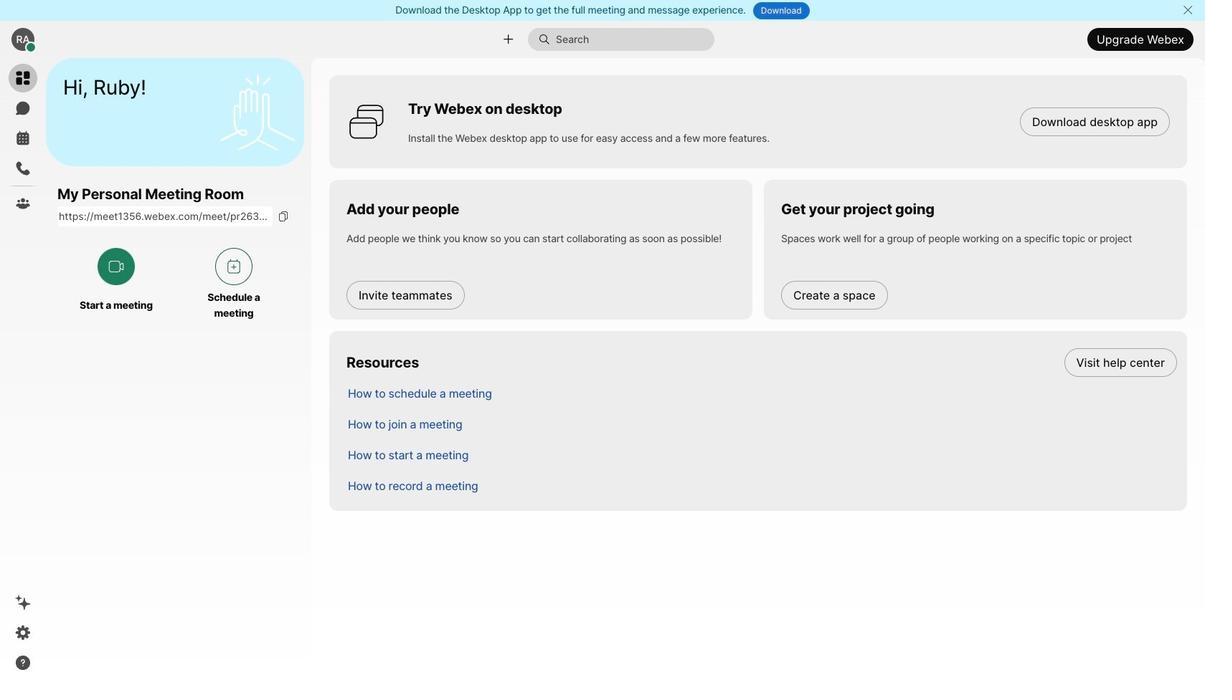 Task type: vqa. For each thing, say whether or not it's contained in the screenshot.
CANCEL_16 image
yes



Task type: describe. For each thing, give the bounding box(es) containing it.
5 list item from the top
[[336, 471, 1187, 501]]

two hands high fiving image
[[214, 69, 301, 155]]

4 list item from the top
[[336, 440, 1187, 471]]



Task type: locate. For each thing, give the bounding box(es) containing it.
cancel_16 image
[[1182, 4, 1194, 16]]

navigation
[[0, 58, 46, 691]]

3 list item from the top
[[336, 409, 1187, 440]]

1 list item from the top
[[336, 347, 1187, 378]]

2 list item from the top
[[336, 378, 1187, 409]]

list item
[[336, 347, 1187, 378], [336, 378, 1187, 409], [336, 409, 1187, 440], [336, 440, 1187, 471], [336, 471, 1187, 501]]

webex tab list
[[9, 64, 37, 218]]

None text field
[[57, 207, 273, 227]]



